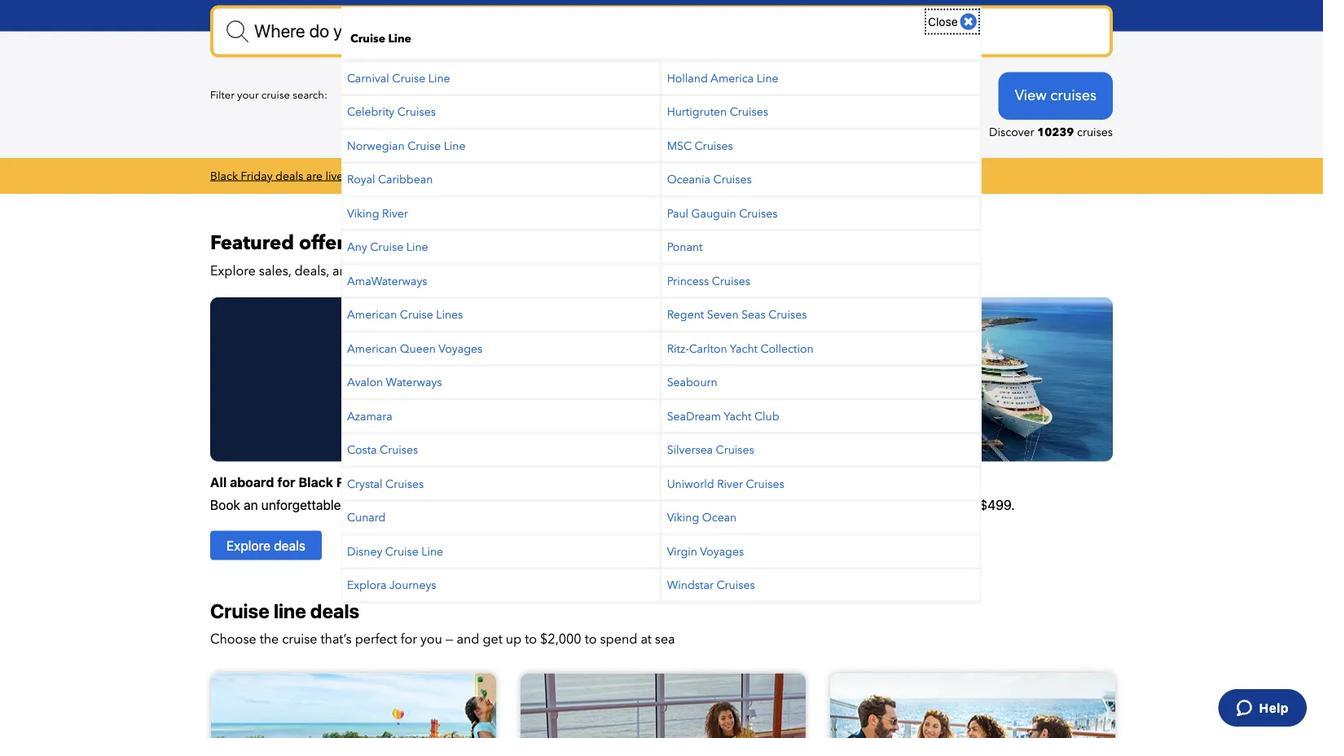 Task type: describe. For each thing, give the bounding box(es) containing it.
norwegian
[[347, 138, 405, 154]]

holland america line button
[[662, 63, 980, 94]]

cruises inside "link"
[[1051, 86, 1097, 106]]

2 horizontal spatial and
[[457, 631, 480, 648]]

for inside the 'all aboard for black friday book an unforgettable cruise and get up to $2,000 to spend at sea.'
[[277, 474, 296, 490]]

cruises for costa cruises
[[380, 443, 418, 458]]

waterways
[[386, 375, 442, 390]]

ponant
[[667, 240, 703, 255]]

viking for viking ocean
[[667, 510, 700, 526]]

cruise up "special"
[[370, 240, 404, 255]]

that's
[[321, 631, 352, 648]]

regent seven seas cruises button
[[662, 299, 980, 331]]

length
[[541, 89, 575, 104]]

1 horizontal spatial line
[[388, 31, 412, 47]]

uniworld
[[667, 476, 715, 492]]

sea
[[655, 631, 675, 648]]

american queen voyages
[[347, 341, 483, 357]]

0 vertical spatial friday
[[241, 168, 273, 184]]

cruise inside the 'all aboard for black friday book an unforgettable cruise and get up to $2,000 to spend at sea.'
[[345, 497, 380, 513]]

departure for departure port
[[627, 89, 680, 104]]

view cruises link
[[999, 72, 1113, 120]]

all
[[210, 474, 227, 490]]

2 vertical spatial up
[[506, 631, 522, 648]]

cruise length
[[505, 89, 577, 104]]

royal caribbean
[[347, 172, 433, 187]]

msc
[[667, 138, 692, 154]]

with
[[868, 497, 893, 513]]

avalon waterways
[[347, 375, 442, 390]]

norwegian cruise line
[[347, 138, 466, 154]]

2 horizontal spatial get
[[483, 631, 503, 648]]

2 vertical spatial line
[[274, 599, 306, 622]]

oceania cruises
[[667, 172, 752, 187]]

book for an
[[210, 497, 240, 513]]

explore deals
[[227, 538, 306, 553]]

search
[[686, 538, 727, 553]]

cruises for hurtigruten cruises
[[730, 104, 769, 120]]

cruise for search:
[[262, 88, 290, 103]]

line for carnival cruise line
[[429, 70, 450, 86]]

offers
[[299, 229, 354, 256]]

cruise line inside button
[[765, 89, 823, 104]]

yacht inside seadream yacht club button
[[724, 409, 752, 424]]

cruise length button
[[488, 79, 606, 114]]

crystal cruises
[[347, 476, 424, 492]]

virgin
[[667, 544, 698, 559]]

hurtigruten cruises button
[[662, 96, 980, 128]]

at for black friday deals are live! book by nov 30 & get up to $2,000 to spend at sea.
[[585, 168, 595, 184]]

lines
[[436, 307, 463, 323]]

cruises right with
[[896, 497, 939, 513]]

american queen voyages button
[[342, 333, 660, 365]]

cruise sale image
[[210, 297, 654, 462]]

get for and
[[409, 497, 429, 513]]

get
[[670, 497, 691, 513]]

perfect
[[355, 631, 397, 648]]

silversea cruises
[[667, 443, 755, 458]]

paul
[[667, 206, 689, 221]]

hurtigruten cruises
[[667, 104, 769, 120]]

less
[[842, 497, 865, 513]]

aboard
[[230, 474, 274, 490]]

1 horizontal spatial voyages
[[700, 544, 744, 559]]

ritz-carlton yacht collection
[[667, 341, 814, 357]]

0 vertical spatial voyages
[[439, 341, 483, 357]]

virgin voyages
[[667, 544, 744, 559]]

departure port button
[[614, 79, 733, 114]]

ponant button
[[662, 232, 980, 263]]

0 horizontal spatial black
[[210, 168, 238, 184]]

seabourn button
[[662, 367, 980, 398]]

regent
[[667, 307, 704, 323]]

view cruises
[[1015, 86, 1097, 106]]

30
[[420, 168, 433, 184]]

times circle image
[[961, 12, 977, 31]]

close link
[[929, 12, 977, 31]]

deals for line
[[310, 599, 360, 622]]

cruise up the departure date
[[392, 70, 426, 86]]

on
[[717, 497, 732, 513]]

line for any cruise line
[[407, 240, 428, 255]]

norwegian cruise line button
[[342, 130, 660, 162]]

port
[[683, 89, 705, 104]]

cunard
[[347, 510, 386, 526]]

american for american queen voyages
[[347, 341, 397, 357]]

windstar cruises
[[667, 578, 755, 593]]

expand image for departure port
[[708, 90, 720, 102]]

sea. for all aboard for black friday book an unforgettable cruise and get up to $2,000 to spend at sea.
[[582, 497, 606, 513]]

featured
[[210, 229, 294, 256]]

filter
[[210, 88, 235, 103]]

yacht inside ritz-carlton yacht collection button
[[730, 341, 758, 357]]

cruises for silversea cruises
[[716, 443, 755, 458]]

seadream yacht club button
[[662, 401, 980, 432]]

explora journeys
[[347, 578, 437, 593]]

featured offers explore sales, deals, and special promotions
[[210, 229, 472, 280]]

filter your cruise search:
[[210, 88, 328, 103]]

windstar
[[667, 578, 714, 593]]

get for &
[[447, 168, 464, 184]]

the inside the budget-friendly cruises get out on the open seas for less with cruises under $499.
[[736, 497, 755, 513]]

and inside featured offers explore sales, deals, and special promotions
[[333, 262, 355, 280]]

1 vertical spatial the
[[260, 631, 279, 648]]

regent seven seas cruises
[[667, 307, 807, 323]]

costa cruises
[[347, 443, 418, 458]]

cruises inside button
[[769, 307, 807, 323]]

princess cruises button
[[662, 266, 980, 297]]

at for all aboard for black friday book an unforgettable cruise and get up to $2,000 to spend at sea.
[[567, 497, 578, 513]]

cruises for oceania cruises
[[714, 172, 752, 187]]

royal
[[347, 172, 375, 187]]

friday inside the 'all aboard for black friday book an unforgettable cruise and get up to $2,000 to spend at sea.'
[[337, 474, 376, 490]]

nov
[[396, 168, 417, 184]]

line for norwegian cruise line
[[444, 138, 466, 154]]

silversea
[[667, 443, 713, 458]]

2 vertical spatial spend
[[600, 631, 638, 648]]

cruises for msc cruises
[[695, 138, 733, 154]]

10239
[[1038, 124, 1075, 140]]



Task type: vqa. For each thing, say whether or not it's contained in the screenshot.
Taxes
no



Task type: locate. For each thing, give the bounding box(es) containing it.
spend for all aboard for black friday book an unforgettable cruise and get up to $2,000 to spend at sea.
[[527, 497, 563, 513]]

and down 'any'
[[333, 262, 355, 280]]

paul gauguin cruises
[[667, 206, 778, 221]]

0 horizontal spatial cruise line
[[350, 31, 412, 47]]

2 vertical spatial cruise
[[282, 631, 318, 648]]

and right the —
[[457, 631, 480, 648]]

2 horizontal spatial line
[[801, 89, 820, 104]]

the right on
[[736, 497, 755, 513]]

cruise right your
[[262, 88, 290, 103]]

0 vertical spatial for
[[277, 474, 296, 490]]

explore down featured
[[210, 262, 256, 280]]

2 vertical spatial for
[[401, 631, 417, 648]]

explore down the an at the left bottom of the page
[[227, 538, 271, 553]]

1 vertical spatial up
[[432, 497, 447, 513]]

seadream yacht club
[[667, 409, 780, 424]]

0 vertical spatial book
[[350, 168, 377, 184]]

1 horizontal spatial viking
[[667, 510, 700, 526]]

cruise down holland america line
[[765, 89, 798, 104]]

viking ocean button
[[662, 502, 980, 534]]

search cruises link
[[670, 531, 790, 560]]

cruise left the length
[[505, 89, 538, 104]]

$2,000 for &
[[497, 168, 533, 184]]

2 horizontal spatial at
[[641, 631, 652, 648]]

1 horizontal spatial departure
[[627, 89, 680, 104]]

seven
[[707, 307, 739, 323]]

princess
[[667, 273, 709, 289]]

cruise down cruise line deals
[[282, 631, 318, 648]]

expand image inside cruise line button
[[823, 90, 835, 102]]

1 vertical spatial book
[[210, 497, 240, 513]]

black friday deals are live! book by nov 30 & get up to $2,000 to spend at sea.
[[210, 168, 618, 184]]

2 expand image from the left
[[577, 90, 590, 102]]

1 horizontal spatial river
[[717, 476, 743, 492]]

1 departure from the left
[[373, 89, 426, 104]]

2 horizontal spatial for
[[822, 497, 838, 513]]

deals down unforgettable
[[274, 538, 306, 553]]

yacht left club at the bottom of the page
[[724, 409, 752, 424]]

1 horizontal spatial up
[[467, 168, 481, 184]]

&
[[436, 168, 444, 184]]

under
[[942, 497, 977, 513]]

disney cruise line
[[347, 544, 443, 559]]

any cruise line
[[347, 240, 428, 255]]

$2,000 up disney cruise line button
[[466, 497, 508, 513]]

line for disney cruise line
[[422, 544, 443, 559]]

1 horizontal spatial at
[[585, 168, 595, 184]]

0 vertical spatial line
[[388, 31, 412, 47]]

expand image right the length
[[577, 90, 590, 102]]

book inside the 'all aboard for black friday book an unforgettable cruise and get up to $2,000 to spend at sea.'
[[210, 497, 240, 513]]

msc cruises
[[667, 138, 733, 154]]

spend left "sea"
[[600, 631, 638, 648]]

carnival cruise line
[[347, 70, 450, 86]]

cruises
[[1051, 86, 1097, 106], [1077, 124, 1113, 140], [774, 474, 820, 490], [896, 497, 939, 513], [731, 538, 773, 553]]

departure down carnival cruise line
[[373, 89, 426, 104]]

cruises up "collection"
[[769, 307, 807, 323]]

budget-
[[670, 474, 722, 490]]

cruises for celebrity cruises
[[398, 104, 436, 120]]

spend
[[549, 168, 582, 184], [527, 497, 563, 513], [600, 631, 638, 648]]

$2,000 down explora journeys button
[[540, 631, 582, 648]]

1 vertical spatial and
[[384, 497, 406, 513]]

cruises down america
[[730, 104, 769, 120]]

viking inside 'button'
[[347, 206, 380, 221]]

cheap cruises image
[[670, 297, 1113, 462]]

book left by
[[350, 168, 377, 184]]

the down cruise line deals
[[260, 631, 279, 648]]

0 vertical spatial black
[[210, 168, 238, 184]]

river for uniworld
[[717, 476, 743, 492]]

sales,
[[259, 262, 291, 280]]

avalon waterways button
[[342, 367, 660, 398]]

cruise line up the carnival
[[350, 31, 412, 47]]

expand image for cruise line
[[823, 90, 835, 102]]

cruise up explora journeys
[[385, 544, 419, 559]]

for up unforgettable
[[277, 474, 296, 490]]

1 vertical spatial get
[[409, 497, 429, 513]]

$499.
[[980, 497, 1015, 513]]

cruise down crystal
[[345, 497, 380, 513]]

up for and
[[432, 497, 447, 513]]

friday
[[241, 168, 273, 184], [337, 474, 376, 490]]

cruises up 10239
[[1051, 86, 1097, 106]]

cruises right gauguin
[[739, 206, 778, 221]]

and inside the 'all aboard for black friday book an unforgettable cruise and get up to $2,000 to spend at sea.'
[[384, 497, 406, 513]]

expand image inside departure port button
[[708, 90, 720, 102]]

for left you
[[401, 631, 417, 648]]

up right &
[[467, 168, 481, 184]]

up inside the 'all aboard for black friday book an unforgettable cruise and get up to $2,000 to spend at sea.'
[[432, 497, 447, 513]]

at inside the 'all aboard for black friday book an unforgettable cruise and get up to $2,000 to spend at sea.'
[[567, 497, 578, 513]]

and down crystal cruises
[[384, 497, 406, 513]]

cruise up choose
[[210, 599, 270, 622]]

deals
[[276, 168, 303, 184], [274, 538, 306, 553], [310, 599, 360, 622]]

cruise inside button
[[765, 89, 798, 104]]

1 vertical spatial cruise line
[[765, 89, 823, 104]]

2 vertical spatial $2,000
[[540, 631, 582, 648]]

1 vertical spatial for
[[822, 497, 838, 513]]

book
[[350, 168, 377, 184], [210, 497, 240, 513]]

$2,000 inside the 'all aboard for black friday book an unforgettable cruise and get up to $2,000 to spend at sea.'
[[466, 497, 508, 513]]

voyages down lines
[[439, 341, 483, 357]]

silversea cruises button
[[662, 435, 980, 466]]

by
[[380, 168, 393, 184]]

book down the 'all'
[[210, 497, 240, 513]]

expand image up msc cruises button
[[823, 90, 835, 102]]

0 horizontal spatial the
[[260, 631, 279, 648]]

carnival cruise line button
[[342, 63, 660, 94]]

expand image
[[455, 90, 467, 102], [577, 90, 590, 102], [708, 90, 720, 102], [823, 90, 835, 102]]

0 vertical spatial at
[[585, 168, 595, 184]]

unforgettable
[[261, 497, 341, 513]]

line down explore deals
[[274, 599, 306, 622]]

cruise line
[[350, 31, 412, 47], [765, 89, 823, 104]]

line up date
[[429, 70, 450, 86]]

cruises up seas
[[774, 474, 820, 490]]

line inside button
[[801, 89, 820, 104]]

2 horizontal spatial up
[[506, 631, 522, 648]]

2 vertical spatial and
[[457, 631, 480, 648]]

book for by
[[350, 168, 377, 184]]

american inside 'button'
[[347, 307, 397, 323]]

up down explora journeys button
[[506, 631, 522, 648]]

0 horizontal spatial line
[[274, 599, 306, 622]]

0 horizontal spatial viking
[[347, 206, 380, 221]]

explore deals link
[[210, 531, 322, 560]]

1 vertical spatial voyages
[[700, 544, 744, 559]]

budget-friendly cruises get out on the open seas for less with cruises under $499.
[[670, 474, 1015, 513]]

get inside the 'all aboard for black friday book an unforgettable cruise and get up to $2,000 to spend at sea.'
[[409, 497, 429, 513]]

celebrity cruises button
[[342, 96, 660, 128]]

0 horizontal spatial river
[[382, 206, 408, 221]]

at
[[585, 168, 595, 184], [567, 497, 578, 513], [641, 631, 652, 648]]

1 vertical spatial $2,000
[[466, 497, 508, 513]]

river inside 'button'
[[382, 206, 408, 221]]

1 vertical spatial american
[[347, 341, 397, 357]]

cruise for that's
[[282, 631, 318, 648]]

friendly
[[722, 474, 771, 490]]

0 vertical spatial the
[[736, 497, 755, 513]]

0 horizontal spatial and
[[333, 262, 355, 280]]

0 vertical spatial up
[[467, 168, 481, 184]]

explora journeys button
[[342, 570, 660, 601]]

2 vertical spatial at
[[641, 631, 652, 648]]

explore
[[210, 262, 256, 280], [227, 538, 271, 553]]

sea. inside the 'all aboard for black friday book an unforgettable cruise and get up to $2,000 to spend at sea.'
[[582, 497, 606, 513]]

an
[[244, 497, 258, 513]]

2 departure from the left
[[627, 89, 680, 104]]

get right the —
[[483, 631, 503, 648]]

departure down holland
[[627, 89, 680, 104]]

virgin voyages button
[[662, 536, 980, 568]]

0 vertical spatial $2,000
[[497, 168, 533, 184]]

american down amawaterways on the top
[[347, 307, 397, 323]]

get right &
[[447, 168, 464, 184]]

american for american cruise lines
[[347, 307, 397, 323]]

river inside "button"
[[717, 476, 743, 492]]

amawaterways button
[[342, 266, 660, 297]]

4 expand image from the left
[[823, 90, 835, 102]]

cruises up norwegian cruise line
[[398, 104, 436, 120]]

for left less
[[822, 497, 838, 513]]

up for &
[[467, 168, 481, 184]]

0 horizontal spatial voyages
[[439, 341, 483, 357]]

1 vertical spatial viking
[[667, 510, 700, 526]]

0 vertical spatial and
[[333, 262, 355, 280]]

river down royal caribbean
[[382, 206, 408, 221]]

spend down norwegian cruise line button
[[549, 168, 582, 184]]

expand image inside cruise length button
[[577, 90, 590, 102]]

up up disney cruise line
[[432, 497, 447, 513]]

cruise left lines
[[400, 307, 433, 323]]

msc cruises button
[[662, 130, 980, 162]]

2 vertical spatial deals
[[310, 599, 360, 622]]

None field
[[210, 5, 1113, 58]]

expand image inside departure date button
[[455, 90, 467, 102]]

0 vertical spatial spend
[[549, 168, 582, 184]]

american cruise lines
[[347, 307, 463, 323]]

deals for friday
[[276, 168, 303, 184]]

cruises for windstar cruises
[[717, 578, 755, 593]]

viking down royal
[[347, 206, 380, 221]]

line
[[388, 31, 412, 47], [801, 89, 820, 104], [274, 599, 306, 622]]

0 vertical spatial cruise
[[262, 88, 290, 103]]

black up unforgettable
[[299, 474, 333, 490]]

1 vertical spatial explore
[[227, 538, 271, 553]]

$2,000 for and
[[466, 497, 508, 513]]

0 horizontal spatial at
[[567, 497, 578, 513]]

to
[[484, 168, 494, 184], [536, 168, 547, 184], [451, 497, 462, 513], [512, 497, 523, 513], [525, 631, 537, 648], [585, 631, 597, 648]]

explore inside explore deals link
[[227, 538, 271, 553]]

expand image for departure date
[[455, 90, 467, 102]]

line up "black friday deals are live! book by nov 30 & get up to $2,000 to spend at sea." link
[[444, 138, 466, 154]]

line for holland america line
[[757, 70, 779, 86]]

0 horizontal spatial up
[[432, 497, 447, 513]]

line up msc cruises button
[[801, 89, 820, 104]]

cruises up crystal cruises
[[380, 443, 418, 458]]

0 vertical spatial get
[[447, 168, 464, 184]]

1 horizontal spatial and
[[384, 497, 406, 513]]

cruises up 'friendly'
[[716, 443, 755, 458]]

0 horizontal spatial departure
[[373, 89, 426, 104]]

oceania cruises button
[[662, 164, 980, 195]]

live!
[[326, 168, 347, 184]]

cruise
[[350, 31, 386, 47], [392, 70, 426, 86], [505, 89, 538, 104], [765, 89, 798, 104], [408, 138, 441, 154], [370, 240, 404, 255], [400, 307, 433, 323], [385, 544, 419, 559], [210, 599, 270, 622]]

explore inside featured offers explore sales, deals, and special promotions
[[210, 262, 256, 280]]

celebrity
[[347, 104, 395, 120]]

cruise up 30
[[408, 138, 441, 154]]

disney
[[347, 544, 383, 559]]

all aboard for black friday book an unforgettable cruise and get up to $2,000 to spend at sea.
[[210, 474, 606, 513]]

cruises right crystal
[[386, 476, 424, 492]]

spend for black friday deals are live! book by nov 30 & get up to $2,000 to spend at sea.
[[549, 168, 582, 184]]

spend inside the 'all aboard for black friday book an unforgettable cruise and get up to $2,000 to spend at sea.'
[[527, 497, 563, 513]]

deals up that's
[[310, 599, 360, 622]]

line
[[429, 70, 450, 86], [757, 70, 779, 86], [444, 138, 466, 154], [407, 240, 428, 255], [422, 544, 443, 559]]

1 horizontal spatial get
[[447, 168, 464, 184]]

1 expand image from the left
[[455, 90, 467, 102]]

deals,
[[295, 262, 329, 280]]

spend up disney cruise line button
[[527, 497, 563, 513]]

river for viking
[[382, 206, 408, 221]]

expand image for cruise length
[[577, 90, 590, 102]]

black up featured
[[210, 168, 238, 184]]

disney cruise line button
[[342, 536, 660, 568]]

princess cruises
[[667, 273, 751, 289]]

line right america
[[757, 70, 779, 86]]

1 vertical spatial cruise
[[345, 497, 380, 513]]

0 vertical spatial river
[[382, 206, 408, 221]]

ritz-
[[667, 341, 689, 357]]

cruises inside "button"
[[746, 476, 785, 492]]

river
[[382, 206, 408, 221], [717, 476, 743, 492]]

0 vertical spatial sea.
[[597, 168, 618, 184]]

0 vertical spatial american
[[347, 307, 397, 323]]

0 horizontal spatial for
[[277, 474, 296, 490]]

viking inside button
[[667, 510, 700, 526]]

cruises up paul gauguin cruises
[[714, 172, 752, 187]]

uniworld river cruises button
[[662, 468, 980, 500]]

1 vertical spatial friday
[[337, 474, 376, 490]]

celebrity cruises
[[347, 104, 436, 120]]

expand image right date
[[455, 90, 467, 102]]

any
[[347, 240, 367, 255]]

line up journeys at the bottom
[[422, 544, 443, 559]]

voyages
[[439, 341, 483, 357], [700, 544, 744, 559]]

cruises up open
[[746, 476, 785, 492]]

costa cruises button
[[342, 435, 660, 466]]

1 horizontal spatial friday
[[337, 474, 376, 490]]

0 horizontal spatial get
[[409, 497, 429, 513]]

discover 10239 cruises
[[989, 124, 1113, 140]]

1 vertical spatial black
[[299, 474, 333, 490]]

1 vertical spatial at
[[567, 497, 578, 513]]

cruise inside 'button'
[[400, 307, 433, 323]]

1 horizontal spatial book
[[350, 168, 377, 184]]

0 horizontal spatial book
[[210, 497, 240, 513]]

deals left the are
[[276, 168, 303, 184]]

deals inside explore deals link
[[274, 538, 306, 553]]

$2,000 down norwegian cruise line button
[[497, 168, 533, 184]]

cruises up "regent seven seas cruises"
[[712, 273, 751, 289]]

amawaterways
[[347, 273, 428, 289]]

cruises down search cruises link on the bottom right of the page
[[717, 578, 755, 593]]

yacht
[[730, 341, 758, 357], [724, 409, 752, 424]]

oceania
[[667, 172, 711, 187]]

close
[[929, 15, 958, 28]]

1 vertical spatial sea.
[[582, 497, 606, 513]]

1 horizontal spatial black
[[299, 474, 333, 490]]

cruises inside button
[[739, 206, 778, 221]]

american inside button
[[347, 341, 397, 357]]

holland
[[667, 70, 708, 86]]

for
[[277, 474, 296, 490], [822, 497, 838, 513], [401, 631, 417, 648]]

holland america line
[[667, 70, 779, 86]]

crystal
[[347, 476, 383, 492]]

2 american from the top
[[347, 341, 397, 357]]

crystal cruises button
[[342, 468, 660, 500]]

cruises down hurtigruten cruises
[[695, 138, 733, 154]]

cruises
[[398, 104, 436, 120], [730, 104, 769, 120], [695, 138, 733, 154], [714, 172, 752, 187], [739, 206, 778, 221], [712, 273, 751, 289], [769, 307, 807, 323], [380, 443, 418, 458], [716, 443, 755, 458], [386, 476, 424, 492], [746, 476, 785, 492], [717, 578, 755, 593]]

1 horizontal spatial for
[[401, 631, 417, 648]]

1 horizontal spatial cruise line
[[765, 89, 823, 104]]

american
[[347, 307, 397, 323], [347, 341, 397, 357]]

viking river button
[[342, 198, 660, 229]]

black friday deals are live! book by nov 30 & get up to $2,000 to spend at sea. link
[[210, 168, 618, 184]]

1 vertical spatial yacht
[[724, 409, 752, 424]]

for inside the budget-friendly cruises get out on the open seas for less with cruises under $499.
[[822, 497, 838, 513]]

sea. for black friday deals are live! book by nov 30 & get up to $2,000 to spend at sea.
[[597, 168, 618, 184]]

explora
[[347, 578, 387, 593]]

cunard button
[[342, 502, 660, 534]]

friday left the are
[[241, 168, 273, 184]]

cruises down ocean
[[731, 538, 773, 553]]

cruises right 10239
[[1077, 124, 1113, 140]]

1 vertical spatial river
[[717, 476, 743, 492]]

queen
[[400, 341, 436, 357]]

viking for viking river
[[347, 206, 380, 221]]

0 vertical spatial viking
[[347, 206, 380, 221]]

0 vertical spatial explore
[[210, 262, 256, 280]]

open
[[758, 497, 788, 513]]

0 vertical spatial yacht
[[730, 341, 758, 357]]

sea.
[[597, 168, 618, 184], [582, 497, 606, 513]]

yacht down "regent seven seas cruises"
[[730, 341, 758, 357]]

ritz-carlton yacht collection button
[[662, 333, 980, 365]]

seadream
[[667, 409, 721, 424]]

line up promotions
[[407, 240, 428, 255]]

cruises for princess cruises
[[712, 273, 751, 289]]

1 vertical spatial line
[[801, 89, 820, 104]]

black inside the 'all aboard for black friday book an unforgettable cruise and get up to $2,000 to spend at sea.'
[[299, 474, 333, 490]]

expand image up hurtigruten cruises
[[708, 90, 720, 102]]

line up carnival cruise line
[[388, 31, 412, 47]]

river up on
[[717, 476, 743, 492]]

cruise line up msc cruises button
[[765, 89, 823, 104]]

american up avalon
[[347, 341, 397, 357]]

1 american from the top
[[347, 307, 397, 323]]

seas
[[742, 307, 766, 323]]

0 horizontal spatial friday
[[241, 168, 273, 184]]

0 vertical spatial deals
[[276, 168, 303, 184]]

cruise up the carnival
[[350, 31, 386, 47]]

1 vertical spatial deals
[[274, 538, 306, 553]]

1 vertical spatial spend
[[527, 497, 563, 513]]

2 vertical spatial get
[[483, 631, 503, 648]]

departure for departure date
[[373, 89, 426, 104]]

viking up the virgin
[[667, 510, 700, 526]]

1 horizontal spatial the
[[736, 497, 755, 513]]

voyages down ocean
[[700, 544, 744, 559]]

0 vertical spatial cruise line
[[350, 31, 412, 47]]

hurtigruten
[[667, 104, 727, 120]]

cruise line button
[[741, 79, 859, 114]]

cruises for crystal cruises
[[386, 476, 424, 492]]

friday down costa
[[337, 474, 376, 490]]

3 expand image from the left
[[708, 90, 720, 102]]

get down crystal cruises
[[409, 497, 429, 513]]



